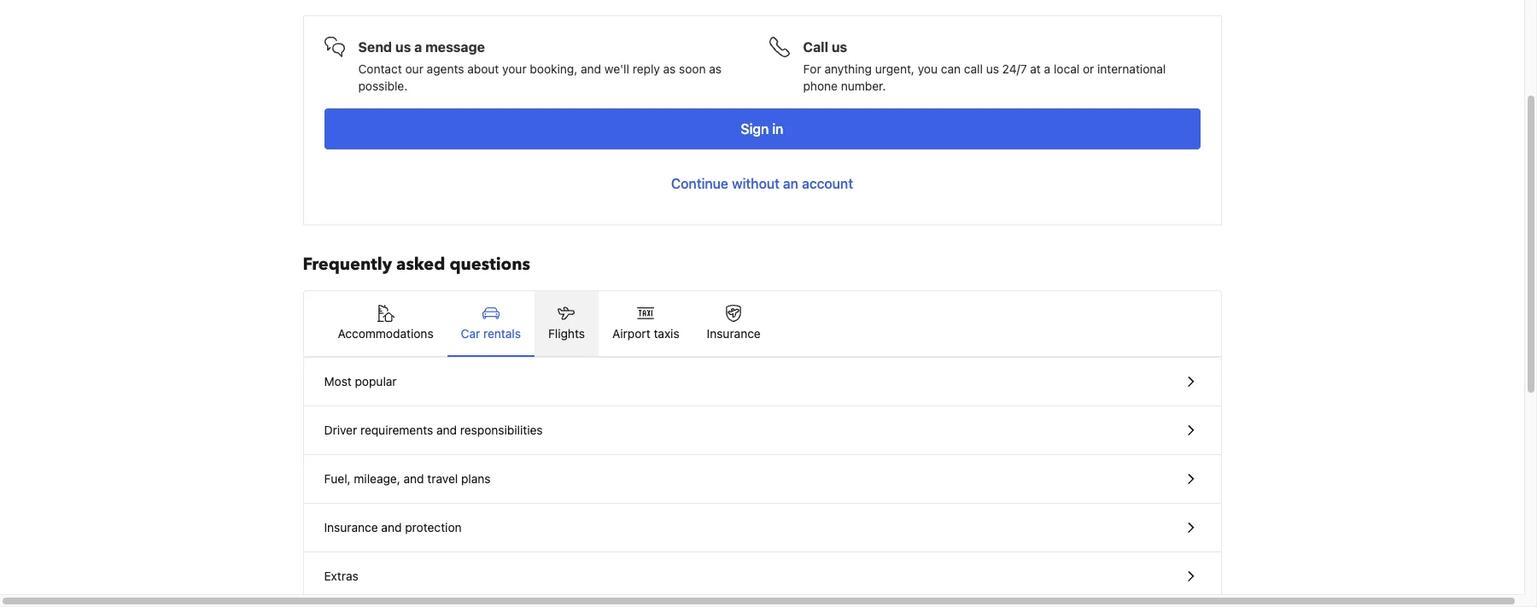 Task type: describe. For each thing, give the bounding box(es) containing it.
us for send
[[395, 39, 411, 55]]

insurance for insurance
[[707, 326, 761, 341]]

possible.
[[358, 79, 408, 93]]

sign in
[[741, 121, 784, 137]]

at
[[1030, 61, 1041, 76]]

your
[[502, 61, 527, 76]]

account
[[802, 176, 853, 191]]

or
[[1083, 61, 1094, 76]]

continue
[[671, 176, 729, 191]]

fuel,
[[324, 471, 351, 486]]

message
[[425, 39, 485, 55]]

airport taxis
[[612, 326, 680, 341]]

accommodations
[[338, 326, 434, 341]]

extras button
[[304, 553, 1221, 601]]

accommodations button
[[324, 291, 447, 356]]

send
[[358, 39, 392, 55]]

number.
[[841, 79, 886, 93]]

responsibilities
[[460, 423, 543, 437]]

send us a message contact our agents about your booking, and we'll reply as soon as possible.
[[358, 39, 722, 93]]

a inside send us a message contact our agents about your booking, and we'll reply as soon as possible.
[[414, 39, 422, 55]]

driver requirements and responsibilities button
[[304, 407, 1221, 455]]

questions
[[450, 253, 530, 276]]

frequently
[[303, 253, 392, 276]]

car rentals
[[461, 326, 521, 341]]

we'll
[[605, 61, 629, 76]]

frequently asked questions
[[303, 253, 530, 276]]

tab list containing accommodations
[[304, 291, 1221, 358]]

us for call
[[832, 39, 847, 55]]

continue without an account button
[[324, 163, 1200, 204]]

insurance and protection
[[324, 520, 462, 535]]

taxis
[[654, 326, 680, 341]]

1 as from the left
[[663, 61, 676, 76]]

and inside 'button'
[[381, 520, 402, 535]]

contact
[[358, 61, 402, 76]]

a inside "call us for anything urgent, you can call us 24/7 at a local or international phone number."
[[1044, 61, 1051, 76]]

an
[[783, 176, 799, 191]]

24/7
[[1002, 61, 1027, 76]]

extras
[[324, 569, 358, 583]]

insurance and protection button
[[304, 504, 1221, 553]]

plans
[[461, 471, 491, 486]]

can
[[941, 61, 961, 76]]

local
[[1054, 61, 1080, 76]]

rentals
[[483, 326, 521, 341]]

call
[[964, 61, 983, 76]]

car rentals button
[[447, 291, 535, 356]]

2 as from the left
[[709, 61, 722, 76]]

reply
[[633, 61, 660, 76]]

airport taxis button
[[599, 291, 693, 356]]

popular
[[355, 374, 397, 389]]



Task type: locate. For each thing, give the bounding box(es) containing it.
0 vertical spatial insurance
[[707, 326, 761, 341]]

driver
[[324, 423, 357, 437]]

sign
[[741, 121, 769, 137]]

and left "we'll"
[[581, 61, 601, 76]]

call
[[803, 39, 828, 55]]

most
[[324, 374, 352, 389]]

insurance button
[[693, 291, 774, 356]]

without
[[732, 176, 780, 191]]

for
[[803, 61, 821, 76]]

most popular button
[[304, 358, 1221, 407]]

call us for anything urgent, you can call us 24/7 at a local or international phone number.
[[803, 39, 1166, 93]]

and inside send us a message contact our agents about your booking, and we'll reply as soon as possible.
[[581, 61, 601, 76]]

fuel, mileage, and travel plans button
[[304, 455, 1221, 504]]

1 vertical spatial a
[[1044, 61, 1051, 76]]

you
[[918, 61, 938, 76]]

0 vertical spatial a
[[414, 39, 422, 55]]

1 horizontal spatial as
[[709, 61, 722, 76]]

insurance up the extras
[[324, 520, 378, 535]]

us up anything
[[832, 39, 847, 55]]

us inside send us a message contact our agents about your booking, and we'll reply as soon as possible.
[[395, 39, 411, 55]]

and left protection on the bottom left of page
[[381, 520, 402, 535]]

0 horizontal spatial us
[[395, 39, 411, 55]]

2 horizontal spatial us
[[986, 61, 999, 76]]

0 horizontal spatial insurance
[[324, 520, 378, 535]]

insurance for insurance and protection
[[324, 520, 378, 535]]

and up the travel in the left of the page
[[436, 423, 457, 437]]

our
[[405, 61, 424, 76]]

in
[[772, 121, 784, 137]]

1 horizontal spatial insurance
[[707, 326, 761, 341]]

mileage,
[[354, 471, 400, 486]]

booking,
[[530, 61, 578, 76]]

international
[[1097, 61, 1166, 76]]

most popular
[[324, 374, 397, 389]]

a up our
[[414, 39, 422, 55]]

tab list
[[304, 291, 1221, 358]]

1 vertical spatial insurance
[[324, 520, 378, 535]]

travel
[[427, 471, 458, 486]]

continue without an account
[[671, 176, 853, 191]]

flights
[[548, 326, 585, 341]]

phone
[[803, 79, 838, 93]]

asked
[[396, 253, 445, 276]]

soon
[[679, 61, 706, 76]]

us up our
[[395, 39, 411, 55]]

and
[[581, 61, 601, 76], [436, 423, 457, 437], [404, 471, 424, 486], [381, 520, 402, 535]]

insurance up most popular button
[[707, 326, 761, 341]]

a
[[414, 39, 422, 55], [1044, 61, 1051, 76]]

as right soon
[[709, 61, 722, 76]]

fuel, mileage, and travel plans
[[324, 471, 491, 486]]

sign in link
[[324, 108, 1200, 149]]

0 horizontal spatial as
[[663, 61, 676, 76]]

requirements
[[360, 423, 433, 437]]

protection
[[405, 520, 462, 535]]

flights button
[[535, 291, 599, 356]]

a right at
[[1044, 61, 1051, 76]]

insurance
[[707, 326, 761, 341], [324, 520, 378, 535]]

airport
[[612, 326, 651, 341]]

1 horizontal spatial a
[[1044, 61, 1051, 76]]

us right call
[[986, 61, 999, 76]]

urgent,
[[875, 61, 915, 76]]

car
[[461, 326, 480, 341]]

and left the travel in the left of the page
[[404, 471, 424, 486]]

us
[[395, 39, 411, 55], [832, 39, 847, 55], [986, 61, 999, 76]]

as left soon
[[663, 61, 676, 76]]

agents
[[427, 61, 464, 76]]

0 horizontal spatial a
[[414, 39, 422, 55]]

anything
[[825, 61, 872, 76]]

1 horizontal spatial us
[[832, 39, 847, 55]]

about
[[467, 61, 499, 76]]

as
[[663, 61, 676, 76], [709, 61, 722, 76]]

driver requirements and responsibilities
[[324, 423, 543, 437]]

insurance inside button
[[707, 326, 761, 341]]

insurance inside 'button'
[[324, 520, 378, 535]]



Task type: vqa. For each thing, say whether or not it's contained in the screenshot.
the left the a
yes



